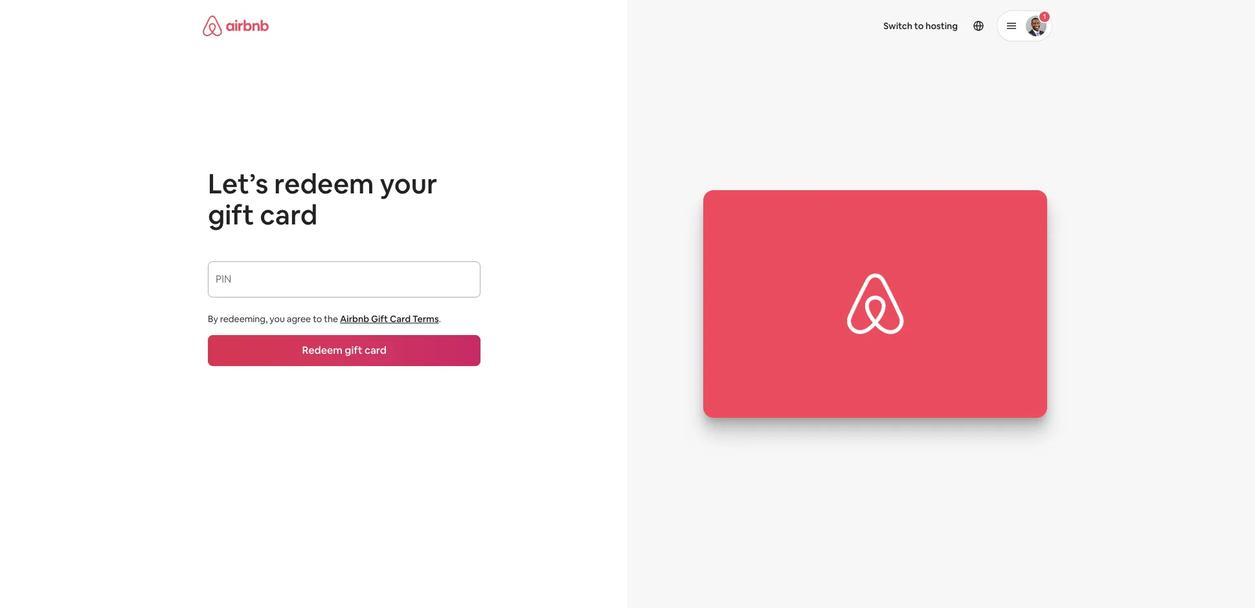 Task type: locate. For each thing, give the bounding box(es) containing it.
switch
[[883, 20, 912, 32]]

airbnb
[[340, 313, 369, 325]]

.
[[439, 313, 441, 325]]

1 horizontal spatial to
[[914, 20, 924, 32]]

to left the
[[313, 313, 322, 325]]

to right switch
[[914, 20, 924, 32]]

1 vertical spatial to
[[313, 313, 322, 325]]

switch to hosting link
[[876, 12, 966, 40]]

by
[[208, 313, 218, 325]]

None text field
[[216, 278, 473, 291]]

to
[[914, 20, 924, 32], [313, 313, 322, 325]]

by redeeming, you agree to the airbnb gift card terms .
[[208, 313, 441, 325]]

0 vertical spatial to
[[914, 20, 924, 32]]

example gift card image
[[703, 190, 1047, 419], [703, 190, 1047, 419]]

you
[[270, 313, 285, 325]]

redeem
[[274, 166, 374, 201]]

card
[[390, 313, 411, 325]]



Task type: vqa. For each thing, say whether or not it's contained in the screenshot.
Profile element
yes



Task type: describe. For each thing, give the bounding box(es) containing it.
hosting
[[926, 20, 958, 32]]

card
[[260, 198, 318, 232]]

let's
[[208, 166, 268, 201]]

1 button
[[997, 10, 1052, 41]]

1
[[1043, 12, 1046, 21]]

airbnb gift card terms link
[[340, 313, 439, 325]]

let's redeem your gift card
[[208, 166, 437, 232]]

profile element
[[643, 0, 1052, 52]]

switch to hosting
[[883, 20, 958, 32]]

terms
[[413, 313, 439, 325]]

your
[[380, 166, 437, 201]]

to inside switch to hosting link
[[914, 20, 924, 32]]

0 horizontal spatial to
[[313, 313, 322, 325]]

agree
[[287, 313, 311, 325]]

redeeming,
[[220, 313, 268, 325]]

gift
[[371, 313, 388, 325]]

gift
[[208, 198, 254, 232]]

the
[[324, 313, 338, 325]]



